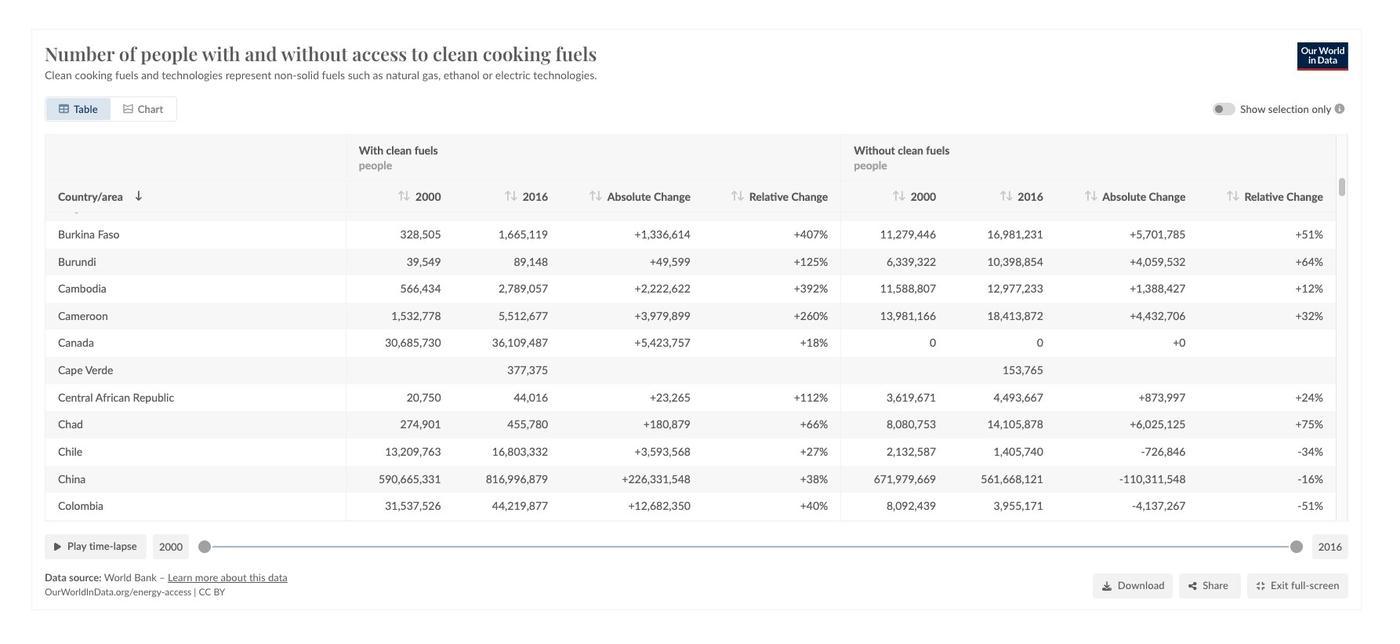 Task type: describe. For each thing, give the bounding box(es) containing it.
+18%
[[801, 336, 829, 349]]

to inside number of people with and without access to clean cooking fuels clean cooking fuels and technologies represent non-solid fuels such as natural gas, ethanol or electric technologies.
[[411, 41, 429, 66]]

6,318,814
[[499, 200, 548, 213]]

-726,846
[[1142, 445, 1186, 458]]

full-
[[1292, 579, 1310, 591]]

2 horizontal spatial 2016
[[1319, 540, 1343, 553]]

website.
[[501, 595, 548, 610]]

1 relative change from the left
[[750, 189, 829, 203]]

list ul image
[[417, 25, 428, 36]]

4,493,667
[[994, 390, 1044, 404]]

show selection only
[[1241, 102, 1332, 115]]

2 change from the left
[[792, 189, 829, 203]]

chart link
[[110, 98, 176, 120]]

burundi
[[58, 254, 96, 268]]

cambodia
[[58, 281, 106, 295]]

clean inside number of people with and without access to clean cooking fuels clean cooking fuels and technologies represent non-solid fuels such as natural gas, ethanol or electric technologies.
[[433, 41, 478, 66]]

3 arrow down long image from the left
[[899, 191, 907, 201]]

11,588,807
[[881, 281, 937, 295]]

represent
[[226, 68, 272, 81]]

-72%
[[1298, 200, 1324, 213]]

+4,432,706
[[1130, 309, 1186, 322]]

72%
[[1303, 200, 1324, 213]]

fuels down of on the left top of page
[[115, 68, 138, 81]]

arrow up long image for 1st arrow down long image from right
[[1227, 191, 1234, 201]]

this
[[249, 571, 266, 583]]

- for 16%
[[1298, 472, 1303, 485]]

1 +0 from the top
[[1174, 173, 1186, 186]]

|
[[194, 586, 196, 598]]

comoros
[[58, 526, 102, 539]]

+5,423,757
[[635, 336, 691, 349]]

0 horizontal spatial data
[[45, 571, 66, 583]]

2016 for arrow down long icon for 2016
[[523, 189, 548, 203]]

natural
[[386, 68, 420, 81]]

cc by link
[[199, 586, 225, 598]]

clean for without clean fuels people
[[898, 143, 924, 156]]

number of people with and without access to clean cooking fuels clean cooking fuels and technologies represent non-solid fuels such as natural gas, ethanol or electric technologies.
[[45, 41, 597, 81]]

bank
[[134, 571, 157, 583]]

latest link
[[532, 24, 563, 37]]

+260%
[[794, 309, 829, 322]]

- for 34%
[[1298, 445, 1303, 458]]

canada
[[58, 336, 94, 349]]

ourworldindata.org/energy-
[[45, 586, 165, 598]]

more
[[195, 571, 218, 583]]

1 vertical spatial world
[[104, 571, 132, 583]]

2 relative change from the left
[[1245, 189, 1324, 203]]

cameroon
[[58, 309, 108, 322]]

about link
[[664, 24, 694, 37]]

2 horizontal spatial 2000
[[911, 189, 937, 203]]

arrow up long image for second arrow down long image from the left
[[731, 191, 739, 201]]

-34%
[[1298, 445, 1324, 458]]

table
[[74, 102, 98, 115]]

central african republic
[[58, 390, 174, 404]]

-2,053,820
[[1133, 200, 1186, 213]]

16%
[[1303, 472, 1324, 485]]

1,532,778
[[392, 309, 441, 322]]

0 vertical spatial cooking
[[483, 41, 551, 66]]

1 arrow down long image from the left
[[135, 191, 143, 201]]

- for 72%
[[1298, 200, 1303, 213]]

arrow down long image for 2000
[[403, 191, 411, 201]]

i
[[1112, 605, 1116, 620]]

- for 4,137,267
[[1133, 499, 1137, 512]]

compress image
[[1257, 581, 1265, 590]]

0 down 13,981,166
[[930, 336, 937, 349]]

10,398,854
[[988, 254, 1044, 268]]

0 vertical spatial and
[[245, 41, 277, 66]]

+1,388,427
[[1130, 281, 1186, 295]]

the
[[349, 595, 368, 610]]

+23,265
[[650, 390, 691, 404]]

- for 51%
[[1298, 499, 1303, 512]]

chad
[[58, 417, 83, 431]]

5,512,677
[[499, 309, 548, 322]]

3 change from the left
[[1150, 189, 1186, 203]]

+32%
[[1296, 309, 1324, 322]]

thanks
[[984, 605, 1022, 620]]

non-
[[274, 68, 297, 81]]

arrow down long image for 2016
[[511, 191, 518, 201]]

+40%
[[801, 499, 829, 512]]

-51%
[[1298, 499, 1324, 512]]

2 +0 from the top
[[1174, 336, 1186, 349]]

cape
[[58, 363, 83, 376]]

0 horizontal spatial data
[[268, 571, 288, 583]]

topic
[[489, 24, 513, 37]]

clean
[[45, 68, 72, 81]]

technologies
[[162, 68, 223, 81]]

cc
[[199, 586, 211, 598]]

or
[[483, 68, 493, 81]]

people for without clean fuels people
[[854, 158, 888, 171]]

central
[[58, 390, 93, 404]]

people inside number of people with and without access to clean cooking fuels clean cooking fuels and technologies represent non-solid fuels such as natural gas, ethanol or electric technologies.
[[141, 41, 198, 66]]

with
[[359, 143, 384, 156]]

+1,336,614
[[635, 227, 691, 240]]

0 horizontal spatial to
[[285, 595, 297, 610]]

without
[[281, 41, 348, 66]]

- for 726,846
[[1142, 445, 1146, 458]]

22,880,055
[[881, 146, 937, 159]]

verde
[[85, 363, 113, 376]]

2 arrow up long image from the left
[[589, 191, 597, 201]]

related research and data
[[446, 605, 662, 628]]

data inside our world in data
[[231, 30, 264, 49]]

1,405,740
[[994, 445, 1044, 458]]

show
[[1241, 102, 1266, 115]]

data source: world bank – learn more about this data
[[45, 571, 288, 583]]

2 absolute from the left
[[1103, 189, 1147, 203]]

+64%
[[1296, 254, 1324, 268]]

1,665,119
[[499, 227, 548, 240]]

-4,137,267
[[1133, 499, 1186, 512]]

- for 2,053,820
[[1133, 200, 1137, 213]]

+26%
[[801, 173, 829, 186]]

0 up 2,862,828
[[930, 173, 937, 186]]

chart
[[138, 102, 163, 115]]

relative for 1st arrow down long image from right
[[1245, 189, 1285, 203]]

no thanks
[[965, 605, 1022, 620]]

our
[[203, 11, 229, 30]]

110,311,548
[[1124, 472, 1186, 485]]

feedback
[[1326, 612, 1375, 625]]

+49,599
[[650, 254, 691, 268]]

816,996,879
[[486, 472, 548, 485]]

30,685,730
[[385, 336, 441, 349]]

related
[[446, 605, 509, 628]]

i agree button
[[1045, 596, 1199, 630]]

arrow down long image for absolute change
[[595, 191, 603, 201]]

+125%
[[794, 254, 829, 268]]

5 arrow down long image from the left
[[1091, 191, 1098, 201]]

share nodes image
[[1189, 581, 1197, 590]]

republic
[[133, 390, 174, 404]]

14,105,878
[[988, 417, 1044, 431]]

burkina faso
[[58, 227, 120, 240]]

global change data lab logo image
[[371, 13, 398, 46]]

in
[[214, 30, 227, 49]]



Task type: locate. For each thing, give the bounding box(es) containing it.
fuels inside with clean fuels people
[[415, 143, 438, 156]]

share button
[[1180, 573, 1241, 598]]

arrow down long image down 419,791
[[511, 191, 518, 201]]

2 vertical spatial and
[[590, 605, 620, 628]]

absolute down +86,625
[[608, 189, 652, 203]]

check image
[[1095, 607, 1106, 619]]

clean up ethanol
[[433, 41, 478, 66]]

0 horizontal spatial arrow down long image
[[403, 191, 411, 201]]

1 horizontal spatial to
[[411, 41, 429, 66]]

1 horizontal spatial absolute
[[1103, 189, 1147, 203]]

2 absolute change from the left
[[1103, 189, 1186, 203]]

subscribe
[[1037, 24, 1085, 37]]

+27%
[[801, 445, 829, 458]]

clean right with
[[386, 143, 412, 156]]

arrow down long image left -72% on the top of the page
[[1233, 191, 1241, 201]]

0 horizontal spatial access
[[165, 586, 192, 598]]

2 arrow down long image from the left
[[511, 191, 518, 201]]

151,910,284
[[379, 146, 441, 159]]

arrow down long image left '+19%'
[[737, 191, 745, 201]]

data left source:
[[45, 571, 66, 583]]

to left give
[[285, 595, 297, 610]]

274,901
[[401, 417, 441, 431]]

0 horizontal spatial relative change
[[750, 189, 829, 203]]

people up "technologies" in the left of the page
[[141, 41, 198, 66]]

1 vertical spatial data
[[625, 605, 662, 628]]

no
[[965, 605, 981, 620]]

4 arrow up long image from the left
[[1000, 191, 1008, 201]]

table link
[[46, 98, 110, 120]]

2,862,828
[[887, 200, 937, 213]]

5,307,344
[[392, 200, 441, 213]]

and right the research
[[590, 605, 620, 628]]

44,219,877
[[493, 499, 548, 512]]

source:
[[69, 571, 102, 583]]

3 arrow up long image from the left
[[893, 191, 900, 201]]

fuels left such at the left top of the page
[[322, 68, 345, 81]]

relative for second arrow down long image from the left
[[750, 189, 789, 203]]

and up chart
[[141, 68, 159, 81]]

cooking down number
[[75, 68, 112, 81]]

809,008
[[1003, 200, 1044, 213]]

0 horizontal spatial people
[[141, 41, 198, 66]]

1 vertical spatial access
[[165, 586, 192, 598]]

0 horizontal spatial absolute change
[[608, 189, 691, 203]]

2 horizontal spatial clean
[[898, 143, 924, 156]]

0 horizontal spatial relative
[[750, 189, 789, 203]]

change up +5,701,785
[[1150, 189, 1186, 203]]

2 horizontal spatial and
[[590, 605, 620, 628]]

419,791
[[508, 173, 548, 186]]

+112%
[[794, 390, 829, 404]]

absolute change down +86,625
[[608, 189, 691, 203]]

13,209,763
[[385, 445, 441, 458]]

-110,311,548
[[1120, 472, 1186, 485]]

table image
[[59, 104, 69, 114]]

arrow up long image
[[505, 191, 512, 201], [731, 191, 739, 201], [1085, 191, 1092, 201], [1227, 191, 1234, 201]]

0 vertical spatial +0
[[1174, 173, 1186, 186]]

arrow down long image left the +1,011,470
[[595, 191, 603, 201]]

data
[[268, 571, 288, 583], [625, 605, 662, 628]]

+226,331,548
[[622, 472, 691, 485]]

access down learn on the left bottom
[[165, 586, 192, 598]]

clean for with clean fuels people
[[386, 143, 412, 156]]

arrow up long image
[[397, 191, 405, 201], [589, 191, 597, 201], [893, 191, 900, 201], [1000, 191, 1008, 201]]

4 arrow down long image from the left
[[1006, 191, 1014, 201]]

time-
[[89, 540, 114, 552]]

16,981,231
[[988, 227, 1044, 240]]

+180,879
[[644, 417, 691, 431]]

no thanks button
[[950, 596, 1036, 630]]

2016 up the 16,981,231
[[1018, 189, 1044, 203]]

screen
[[1310, 579, 1340, 591]]

relative left '+19%'
[[750, 189, 789, 203]]

arrow up long image up the 16,981,231
[[1000, 191, 1008, 201]]

1 horizontal spatial 2000
[[416, 189, 441, 203]]

arrow up long image down 419,791
[[505, 191, 512, 201]]

to down 'list ul' image
[[411, 41, 429, 66]]

2 horizontal spatial people
[[854, 158, 888, 171]]

+0
[[1174, 173, 1186, 186], [1174, 336, 1186, 349]]

oxford martin school logo image
[[294, 13, 366, 49]]

0 up 153,765
[[1038, 336, 1044, 349]]

exit
[[1272, 579, 1289, 591]]

0 vertical spatial to
[[411, 41, 429, 66]]

1 horizontal spatial relative change
[[1245, 189, 1324, 203]]

8,080,753
[[887, 417, 937, 431]]

1 vertical spatial and
[[141, 68, 159, 81]]

resources button
[[582, 23, 645, 39]]

people inside with clean fuels people
[[359, 158, 392, 171]]

relative left -72% on the top of the page
[[1245, 189, 1285, 203]]

4 arrow up long image from the left
[[1227, 191, 1234, 201]]

relative change
[[750, 189, 829, 203], [1245, 189, 1324, 203]]

3,955,171
[[994, 499, 1044, 512]]

arrow up long image right 6,318,814
[[589, 191, 597, 201]]

absolute up +5,701,785
[[1103, 189, 1147, 203]]

about
[[664, 24, 694, 37]]

play time-lapse button
[[45, 534, 147, 559]]

arrow down long image right country/area
[[135, 191, 143, 201]]

0 horizontal spatial and
[[141, 68, 159, 81]]

+407%
[[794, 227, 829, 240]]

arrow up long image down without clean fuels people
[[893, 191, 900, 201]]

+38%
[[801, 472, 829, 485]]

- for 110,311,548
[[1120, 472, 1124, 485]]

clean
[[433, 41, 478, 66], [386, 143, 412, 156], [898, 143, 924, 156]]

access
[[352, 41, 407, 66], [165, 586, 192, 598]]

11,279,446
[[881, 227, 937, 240]]

2,789,057
[[499, 281, 548, 295]]

ethanol
[[444, 68, 480, 81]]

download image
[[1103, 581, 1112, 590]]

people down with
[[359, 158, 392, 171]]

chile
[[58, 445, 83, 458]]

1 arrow up long image from the left
[[505, 191, 512, 201]]

+12,682,350
[[629, 499, 691, 512]]

learn more about this data link
[[168, 571, 288, 583]]

+19%
[[801, 200, 829, 213]]

share
[[1203, 579, 1229, 591]]

0 vertical spatial world
[[233, 11, 276, 30]]

colombia
[[58, 499, 104, 512]]

world right our
[[233, 11, 276, 30]]

1 vertical spatial data
[[45, 571, 66, 583]]

we
[[195, 595, 214, 610]]

1 horizontal spatial absolute change
[[1103, 189, 1186, 203]]

clean inside without clean fuels people
[[898, 143, 924, 156]]

1 vertical spatial +0
[[1174, 336, 1186, 349]]

1 arrow up long image from the left
[[397, 191, 405, 201]]

people inside without clean fuels people
[[854, 158, 888, 171]]

2000 up 11,279,446
[[911, 189, 937, 203]]

subscribe button
[[1017, 15, 1104, 46]]

153,765
[[1003, 363, 1044, 376]]

1 vertical spatial to
[[285, 595, 297, 610]]

clean right without
[[898, 143, 924, 156]]

6 arrow down long image from the left
[[1233, 191, 1241, 201]]

1 horizontal spatial cooking
[[483, 41, 551, 66]]

people down without
[[854, 158, 888, 171]]

china
[[58, 472, 86, 485]]

1 horizontal spatial relative
[[1245, 189, 1285, 203]]

fuels inside without clean fuels people
[[927, 143, 950, 156]]

best
[[371, 595, 395, 610]]

4 change from the left
[[1287, 189, 1324, 203]]

1 vertical spatial cooking
[[75, 68, 112, 81]]

arrow up long image down 333,166
[[397, 191, 405, 201]]

0 horizontal spatial clean
[[386, 143, 412, 156]]

1 relative from the left
[[750, 189, 789, 203]]

2 arrow up long image from the left
[[731, 191, 739, 201]]

+5,701,785
[[1130, 227, 1186, 240]]

circle info image
[[1332, 104, 1349, 114]]

absolute change for second arrow down long image from right
[[1103, 189, 1186, 203]]

world inside our world in data
[[233, 11, 276, 30]]

arrow down long image left -2,053,820
[[1091, 191, 1098, 201]]

clean inside with clean fuels people
[[386, 143, 412, 156]]

+6,025,125
[[1130, 417, 1186, 431]]

about
[[221, 571, 247, 583]]

0 up 809,008
[[1038, 173, 1044, 186]]

2000 down 333,166
[[416, 189, 441, 203]]

arrow down long image
[[403, 191, 411, 201], [511, 191, 518, 201], [595, 191, 603, 201]]

fuels up 2,862,828
[[927, 143, 950, 156]]

absolute
[[608, 189, 652, 203], [1103, 189, 1147, 203]]

0 horizontal spatial 2000
[[159, 540, 183, 553]]

fuels up technologies.
[[556, 41, 597, 66]]

absolute change up +5,701,785
[[1103, 189, 1186, 203]]

we use cookies to give you the best experience on our website.
[[195, 595, 548, 610]]

fuels
[[556, 41, 597, 66], [115, 68, 138, 81], [322, 68, 345, 81], [415, 143, 438, 156], [927, 143, 950, 156]]

0
[[930, 173, 937, 186], [1038, 173, 1044, 186], [930, 336, 937, 349], [1038, 336, 1044, 349]]

arrow down long image down 333,166
[[403, 191, 411, 201]]

cape verde
[[58, 363, 113, 376]]

+0 up 2,053,820
[[1174, 173, 1186, 186]]

arrow down long image
[[135, 191, 143, 201], [737, 191, 745, 201], [899, 191, 907, 201], [1006, 191, 1014, 201], [1091, 191, 1098, 201], [1233, 191, 1241, 201]]

1 horizontal spatial access
[[352, 41, 407, 66]]

0 horizontal spatial absolute
[[608, 189, 652, 203]]

and up represent
[[245, 41, 277, 66]]

fuels up 333,166
[[415, 143, 438, 156]]

agree
[[1119, 605, 1150, 620]]

relative change up +51%
[[1245, 189, 1324, 203]]

by
[[214, 586, 225, 598]]

arrow down long image up the 16,981,231
[[1006, 191, 1014, 201]]

arrow up long image right 2,053,820
[[1227, 191, 1234, 201]]

caret down image
[[638, 25, 645, 36]]

0 vertical spatial data
[[268, 571, 288, 583]]

data right in
[[231, 30, 264, 49]]

arrow up long image right 809,008
[[1085, 191, 1092, 201]]

our world in data
[[203, 11, 276, 49]]

1 horizontal spatial 2016
[[1018, 189, 1044, 203]]

1 horizontal spatial and
[[245, 41, 277, 66]]

arrow up long image right the +1,011,470
[[731, 191, 739, 201]]

relative change down +26%
[[750, 189, 829, 203]]

access up as
[[352, 41, 407, 66]]

world
[[233, 11, 276, 30], [104, 571, 132, 583]]

change up +51%
[[1287, 189, 1324, 203]]

only
[[1313, 102, 1332, 115]]

world up ourworldindata.org/energy-access link
[[104, 571, 132, 583]]

cookies
[[239, 595, 282, 610]]

donate link
[[1117, 15, 1191, 46]]

browse by topic button
[[417, 23, 513, 39]]

0 horizontal spatial 2016
[[523, 189, 548, 203]]

0 vertical spatial data
[[231, 30, 264, 49]]

change down +86,625
[[654, 189, 691, 203]]

people for with clean fuels people
[[359, 158, 392, 171]]

such
[[348, 68, 370, 81]]

to
[[411, 41, 429, 66], [285, 595, 297, 610]]

1 horizontal spatial world
[[233, 11, 276, 30]]

2 relative from the left
[[1245, 189, 1285, 203]]

51%
[[1303, 499, 1324, 512]]

0 horizontal spatial world
[[104, 571, 132, 583]]

2,132,587
[[887, 445, 937, 458]]

cooking up electric
[[483, 41, 551, 66]]

31,537,526
[[385, 499, 441, 512]]

access inside number of people with and without access to clean cooking fuels clean cooking fuels and technologies represent non-solid fuels such as natural gas, ethanol or electric technologies.
[[352, 41, 407, 66]]

2 arrow down long image from the left
[[737, 191, 745, 201]]

2 horizontal spatial arrow down long image
[[595, 191, 603, 201]]

1 horizontal spatial data
[[231, 30, 264, 49]]

1 arrow down long image from the left
[[403, 191, 411, 201]]

1 horizontal spatial clean
[[433, 41, 478, 66]]

and
[[245, 41, 277, 66], [141, 68, 159, 81], [590, 605, 620, 628]]

1 horizontal spatial people
[[359, 158, 392, 171]]

671,979,669
[[874, 472, 937, 485]]

+0 down +4,432,706
[[1174, 336, 1186, 349]]

change down +26%
[[792, 189, 829, 203]]

2016 down 419,791
[[523, 189, 548, 203]]

1 horizontal spatial data
[[625, 605, 662, 628]]

2016 up screen
[[1319, 540, 1343, 553]]

download
[[1118, 579, 1165, 591]]

3 arrow up long image from the left
[[1085, 191, 1092, 201]]

1 absolute from the left
[[608, 189, 652, 203]]

absolute change for arrow down long icon related to absolute change
[[608, 189, 691, 203]]

without clean fuels people
[[854, 143, 950, 171]]

0 vertical spatial access
[[352, 41, 407, 66]]

2016 for third arrow down long image from right
[[1018, 189, 1044, 203]]

+12%
[[1296, 281, 1324, 295]]

+3,593,568
[[635, 445, 691, 458]]

0 horizontal spatial cooking
[[75, 68, 112, 81]]

1 change from the left
[[654, 189, 691, 203]]

1 absolute change from the left
[[608, 189, 691, 203]]

3 arrow down long image from the left
[[595, 191, 603, 201]]

play image
[[54, 542, 61, 551]]

2000 up data source: world bank – learn more about this data
[[159, 540, 183, 553]]

i agree
[[1112, 605, 1150, 620]]

1 horizontal spatial arrow down long image
[[511, 191, 518, 201]]

377,375
[[508, 363, 548, 376]]

arrow up long image for second arrow down long image from right
[[1085, 191, 1092, 201]]

arrow down long image up 11,279,446
[[899, 191, 907, 201]]



Task type: vqa. For each thing, say whether or not it's contained in the screenshot.
'274,901'
yes



